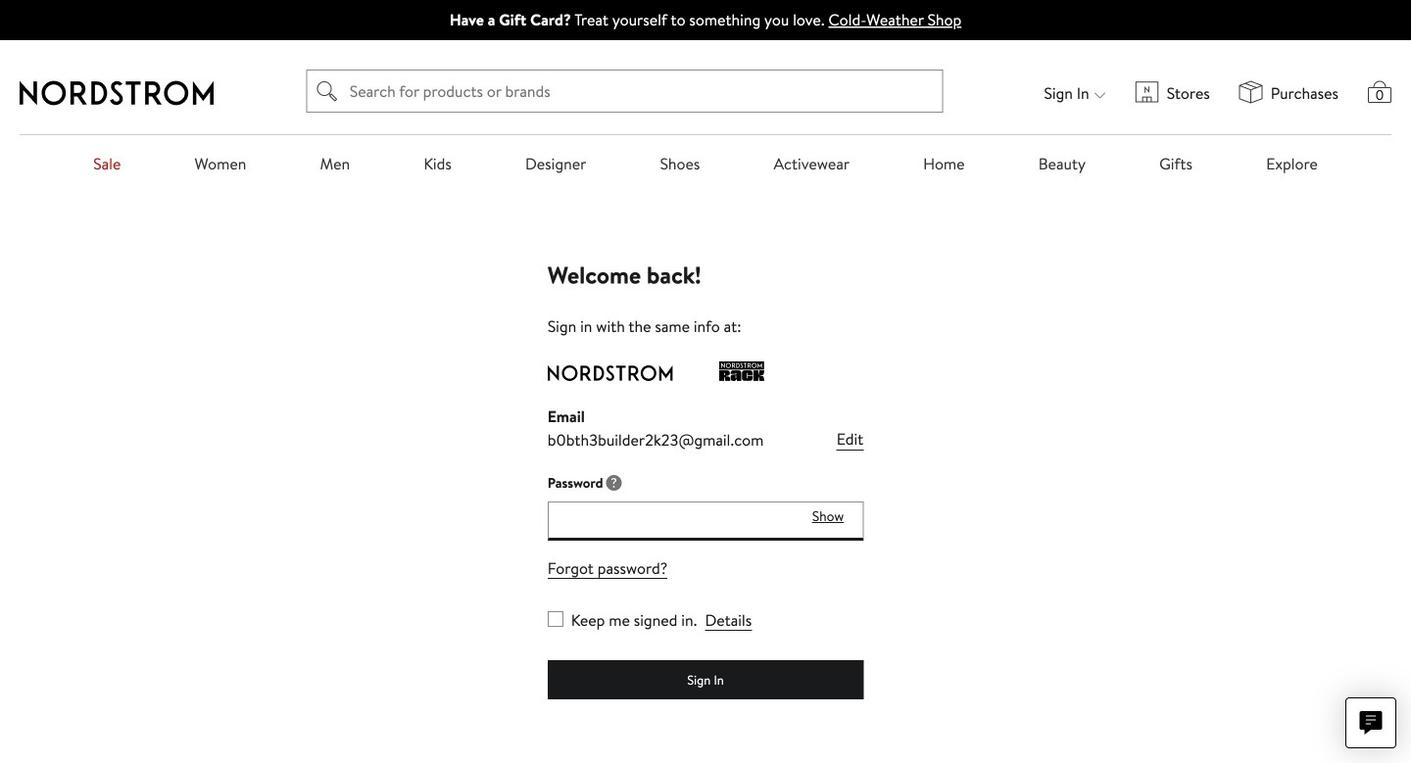 Task type: vqa. For each thing, say whether or not it's contained in the screenshot.
password field
yes



Task type: describe. For each thing, give the bounding box(es) containing it.
nordstrom logo element
[[20, 81, 214, 105]]

Search search field
[[306, 70, 943, 113]]

live chat image
[[1359, 711, 1383, 735]]

Search for products or brands search field
[[343, 71, 942, 112]]



Task type: locate. For each thing, give the bounding box(es) containing it.
large search image
[[317, 79, 338, 103]]

None password field
[[548, 502, 864, 541]]



